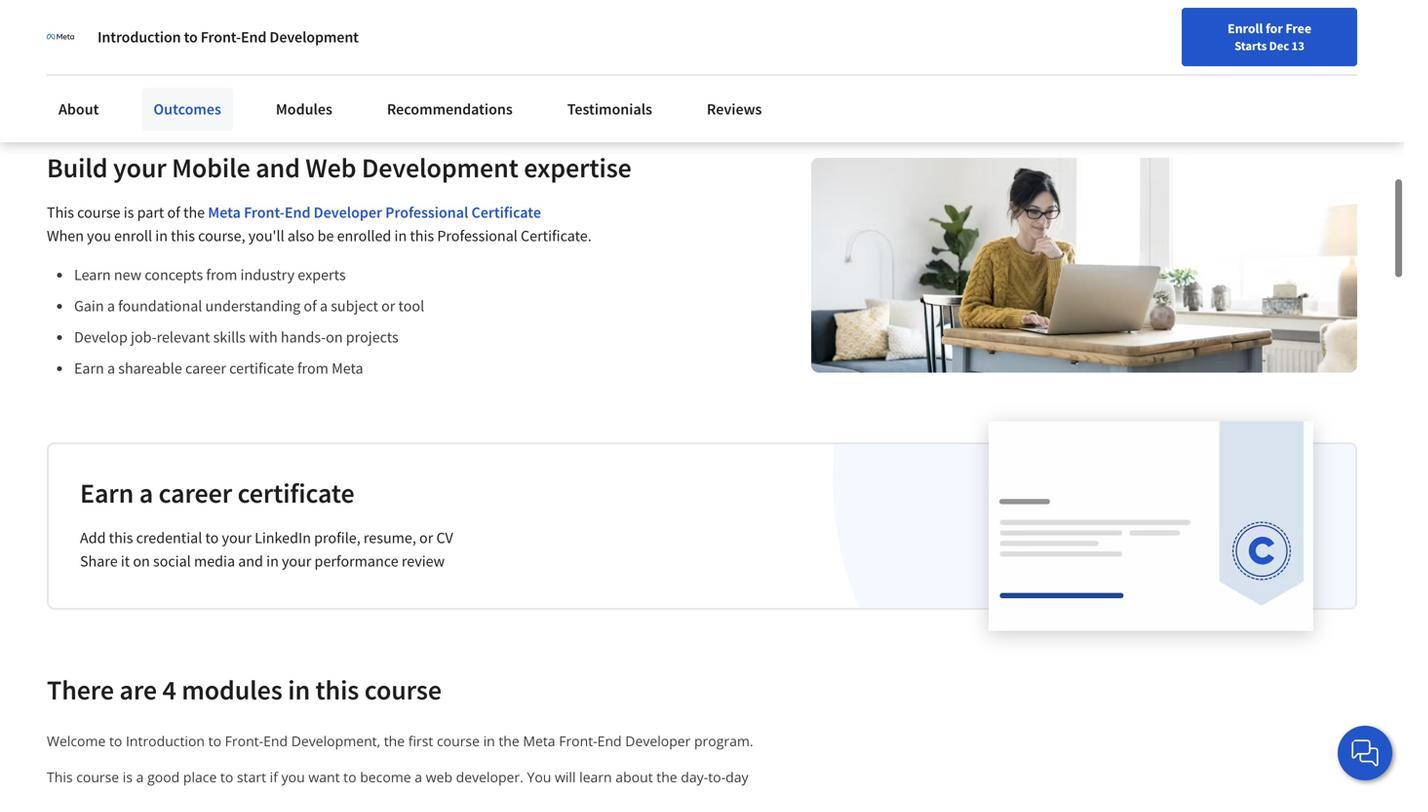 Task type: describe. For each thing, give the bounding box(es) containing it.
earn a shareable career certificate from meta
[[74, 359, 363, 379]]

build
[[47, 151, 108, 185]]

course,
[[198, 227, 245, 246]]

be
[[318, 227, 334, 246]]

in up developer.
[[483, 733, 495, 751]]

good
[[147, 769, 180, 787]]

enroll
[[1228, 20, 1263, 37]]

to up place
[[208, 733, 221, 751]]

and down will
[[555, 789, 579, 793]]

shareable
[[118, 359, 182, 379]]

a down 'develop' at the left of the page
[[107, 359, 115, 379]]

a right become
[[415, 769, 422, 787]]

to-
[[708, 769, 726, 787]]

this inside add this credential to your linkedin profile, resume, or cv share it on social media and in your performance review
[[109, 529, 133, 548]]

you inside this course is a good place to start if you want to become a web developer. you will learn about the day-to-day responsibilities of a web developer and get a general understanding of the core and underlying technologies that powe
[[281, 769, 305, 787]]

also
[[288, 227, 314, 246]]

of inside this course is part of the meta front-end developer professional certificate when you enroll in this course, you'll also be enrolled in this professional certificate.
[[167, 203, 180, 223]]

0 vertical spatial web
[[426, 769, 453, 787]]

build your mobile and web development expertise
[[47, 151, 632, 185]]

when
[[47, 227, 84, 246]]

0 vertical spatial certificate
[[229, 359, 294, 379]]

developer
[[204, 789, 268, 793]]

1 horizontal spatial on
[[326, 328, 343, 347]]

learn more about coursera for business
[[79, 34, 349, 54]]

on inside add this credential to your linkedin profile, resume, or cv share it on social media and in your performance review
[[133, 552, 150, 572]]

first
[[408, 733, 433, 751]]

core
[[523, 789, 551, 793]]

place
[[183, 769, 217, 787]]

1 horizontal spatial from
[[297, 359, 329, 379]]

that
[[738, 789, 764, 793]]

welcome to introduction to front-end development, the first course in the meta front-end developer program.
[[47, 733, 761, 751]]

a down good
[[163, 789, 170, 793]]

profile,
[[314, 529, 361, 548]]

0 horizontal spatial understanding
[[205, 297, 301, 316]]

a right gain
[[107, 297, 115, 316]]

hands-
[[281, 328, 326, 347]]

1 vertical spatial certificate
[[238, 477, 355, 511]]

review
[[402, 552, 445, 572]]

social
[[153, 552, 191, 572]]

program.
[[694, 733, 754, 751]]

enroll for free starts dec 13
[[1228, 20, 1312, 54]]

developer inside this course is part of the meta front-end developer professional certificate when you enroll in this course, you'll also be enrolled in this professional certificate.
[[314, 203, 382, 223]]

recommendations link
[[375, 88, 525, 131]]

in down meta front-end developer professional certificate link
[[395, 227, 407, 246]]

2 vertical spatial meta
[[523, 733, 556, 751]]

underlying
[[582, 789, 650, 793]]

and down if
[[271, 789, 296, 793]]

projects
[[346, 328, 399, 347]]

more
[[121, 34, 156, 54]]

meta for the
[[208, 203, 241, 223]]

learn
[[580, 769, 612, 787]]

0 horizontal spatial for
[[267, 34, 286, 54]]

1 horizontal spatial your
[[222, 529, 252, 548]]

recommendations
[[387, 99, 513, 119]]

linkedin
[[255, 529, 311, 548]]

cv
[[436, 529, 453, 548]]

this course is part of the meta front-end developer professional certificate when you enroll in this course, you'll also be enrolled in this professional certificate.
[[47, 203, 592, 246]]

gain a foundational understanding of a subject or tool
[[74, 297, 424, 316]]

you
[[527, 769, 551, 787]]

reviews link
[[695, 88, 774, 131]]

development,
[[291, 733, 380, 751]]

day
[[726, 769, 749, 787]]

concepts
[[145, 266, 203, 285]]

1 horizontal spatial developer
[[625, 733, 691, 751]]

introduction to front-end development
[[98, 27, 359, 47]]

earn for earn a career certificate
[[80, 477, 134, 511]]

0 vertical spatial development
[[270, 27, 359, 47]]

it
[[121, 552, 130, 572]]

0 horizontal spatial web
[[174, 789, 200, 793]]

this for this course is a good place to start if you want to become a web developer. you will learn about the day-to-day responsibilities of a web developer and get a general understanding of the core and underlying technologies that powe
[[47, 769, 73, 787]]

0 vertical spatial introduction
[[98, 27, 181, 47]]

to up general
[[344, 769, 357, 787]]

responsibilities
[[47, 789, 143, 793]]

with
[[249, 328, 278, 347]]

certificate
[[472, 203, 541, 223]]

is for part
[[124, 203, 134, 223]]

0 horizontal spatial your
[[113, 151, 166, 185]]

earn for earn a shareable career certificate from meta
[[74, 359, 104, 379]]

develop
[[74, 328, 128, 347]]

are
[[119, 674, 157, 708]]

13
[[1292, 38, 1305, 54]]

testimonials link
[[556, 88, 664, 131]]

part
[[137, 203, 164, 223]]

this course is a good place to start if you want to become a web developer. you will learn about the day-to-day responsibilities of a web developer and get a general understanding of the core and underlying technologies that powe
[[47, 769, 822, 793]]

enrolled
[[337, 227, 391, 246]]

web
[[306, 151, 356, 185]]

course up welcome to introduction to front-end development, the first course in the meta front-end developer program.
[[365, 674, 442, 708]]

testimonials
[[567, 99, 652, 119]]

in down part
[[155, 227, 168, 246]]

to up developer
[[220, 769, 233, 787]]

1 vertical spatial introduction
[[126, 733, 205, 751]]

0 vertical spatial or
[[381, 297, 395, 316]]

outcomes
[[154, 99, 221, 119]]

coursera enterprise logos image
[[923, 0, 1313, 41]]

4
[[162, 674, 176, 708]]

and left web at the left of page
[[256, 151, 300, 185]]

is for a
[[123, 769, 133, 787]]

technologies
[[654, 789, 735, 793]]

share
[[80, 552, 118, 572]]

add this credential to your linkedin profile, resume, or cv share it on social media and in your performance review
[[80, 529, 453, 572]]

starts
[[1235, 38, 1267, 54]]

there
[[47, 674, 114, 708]]

learn for learn more about coursera for business
[[79, 34, 118, 54]]

course inside this course is part of the meta front-end developer professional certificate when you enroll in this course, you'll also be enrolled in this professional certificate.
[[77, 203, 121, 223]]

learn new concepts from industry experts
[[74, 266, 346, 285]]

the inside this course is part of the meta front-end developer professional certificate when you enroll in this course, you'll also be enrolled in this professional certificate.
[[183, 203, 205, 223]]

add
[[80, 529, 106, 548]]



Task type: vqa. For each thing, say whether or not it's contained in the screenshot.
bachelor of science in cybersecurity management and policy
no



Task type: locate. For each thing, give the bounding box(es) containing it.
the up developer.
[[499, 733, 520, 751]]

developer up the day-
[[625, 733, 691, 751]]

is inside this course is a good place to start if you want to become a web developer. you will learn about the day-to-day responsibilities of a web developer and get a general understanding of the core and underlying technologies that powe
[[123, 769, 133, 787]]

1 vertical spatial learn
[[74, 266, 111, 285]]

understanding up with
[[205, 297, 301, 316]]

resume,
[[364, 529, 416, 548]]

and
[[256, 151, 300, 185], [238, 552, 263, 572], [271, 789, 296, 793], [555, 789, 579, 793]]

0 horizontal spatial about
[[159, 34, 200, 54]]

1 vertical spatial web
[[174, 789, 200, 793]]

end left business
[[241, 27, 267, 47]]

0 horizontal spatial on
[[133, 552, 150, 572]]

meta for from
[[332, 359, 363, 379]]

the
[[183, 203, 205, 223], [384, 733, 405, 751], [499, 733, 520, 751], [657, 769, 678, 787], [499, 789, 519, 793]]

1 vertical spatial on
[[133, 552, 150, 572]]

about link
[[47, 88, 111, 131]]

free
[[1286, 20, 1312, 37]]

is
[[124, 203, 134, 223], [123, 769, 133, 787]]

media
[[194, 552, 235, 572]]

None search field
[[278, 12, 600, 51]]

of up hands- at the left top
[[304, 297, 317, 316]]

mobile
[[172, 151, 250, 185]]

you right if
[[281, 769, 305, 787]]

understanding inside this course is a good place to start if you want to become a web developer. you will learn about the day-to-day responsibilities of a web developer and get a general understanding of the core and underlying technologies that powe
[[385, 789, 479, 793]]

1 horizontal spatial you
[[281, 769, 305, 787]]

front- inside this course is part of the meta front-end developer professional certificate when you enroll in this course, you'll also be enrolled in this professional certificate.
[[244, 203, 285, 223]]

your up the media
[[222, 529, 252, 548]]

this up responsibilities
[[47, 769, 73, 787]]

modules link
[[264, 88, 344, 131]]

skills
[[213, 328, 246, 347]]

general
[[334, 789, 382, 793]]

2 horizontal spatial meta
[[523, 733, 556, 751]]

in up development,
[[288, 674, 310, 708]]

this up development,
[[316, 674, 359, 708]]

the left first
[[384, 733, 405, 751]]

introduction right meta icon
[[98, 27, 181, 47]]

this for this course is part of the meta front-end developer professional certificate when you enroll in this course, you'll also be enrolled in this professional certificate.
[[47, 203, 74, 223]]

1 vertical spatial developer
[[625, 733, 691, 751]]

2 vertical spatial your
[[282, 552, 312, 572]]

learn up gain
[[74, 266, 111, 285]]

is up responsibilities
[[123, 769, 133, 787]]

earn
[[74, 359, 104, 379], [80, 477, 134, 511]]

the up the course,
[[183, 203, 205, 223]]

end up also
[[285, 203, 311, 223]]

learn
[[79, 34, 118, 54], [74, 266, 111, 285]]

career down relevant
[[185, 359, 226, 379]]

0 vertical spatial developer
[[314, 203, 382, 223]]

menu item
[[1032, 20, 1157, 83]]

0 vertical spatial this
[[47, 203, 74, 223]]

become
[[360, 769, 411, 787]]

developer up enrolled
[[314, 203, 382, 223]]

on down the 'subject'
[[326, 328, 343, 347]]

this
[[47, 203, 74, 223], [47, 769, 73, 787]]

a left good
[[136, 769, 144, 787]]

outcomes link
[[142, 88, 233, 131]]

gain
[[74, 297, 104, 316]]

development
[[270, 27, 359, 47], [362, 151, 519, 185]]

meta down projects
[[332, 359, 363, 379]]

0 vertical spatial professional
[[385, 203, 469, 223]]

to right welcome
[[109, 733, 122, 751]]

course inside this course is a good place to start if you want to become a web developer. you will learn about the day-to-day responsibilities of a web developer and get a general understanding of the core and underlying technologies that powe
[[76, 769, 119, 787]]

learn right meta icon
[[79, 34, 118, 54]]

business
[[289, 34, 349, 54]]

a up the credential at bottom
[[139, 477, 153, 511]]

foundational
[[118, 297, 202, 316]]

you
[[87, 227, 111, 246], [281, 769, 305, 787]]

0 vertical spatial from
[[206, 266, 237, 285]]

front- up you'll
[[244, 203, 285, 223]]

of down good
[[146, 789, 159, 793]]

0 vertical spatial on
[[326, 328, 343, 347]]

developer
[[314, 203, 382, 223], [625, 733, 691, 751]]

day-
[[681, 769, 708, 787]]

to
[[184, 27, 198, 47], [205, 529, 219, 548], [109, 733, 122, 751], [208, 733, 221, 751], [220, 769, 233, 787], [344, 769, 357, 787]]

introduction up good
[[126, 733, 205, 751]]

or inside add this credential to your linkedin profile, resume, or cv share it on social media and in your performance review
[[419, 529, 433, 548]]

0 vertical spatial about
[[159, 34, 200, 54]]

from
[[206, 266, 237, 285], [297, 359, 329, 379]]

course
[[77, 203, 121, 223], [365, 674, 442, 708], [437, 733, 480, 751], [76, 769, 119, 787]]

enroll
[[114, 227, 152, 246]]

end
[[241, 27, 267, 47], [285, 203, 311, 223], [263, 733, 288, 751], [598, 733, 622, 751]]

1 vertical spatial meta
[[332, 359, 363, 379]]

and inside add this credential to your linkedin profile, resume, or cv share it on social media and in your performance review
[[238, 552, 263, 572]]

professional up enrolled
[[385, 203, 469, 223]]

earn up the add on the bottom
[[80, 477, 134, 511]]

0 vertical spatial you
[[87, 227, 111, 246]]

learn more about coursera for business link
[[79, 34, 349, 54]]

understanding
[[205, 297, 301, 316], [385, 789, 479, 793]]

certificate up linkedin
[[238, 477, 355, 511]]

there are 4 modules in this course
[[47, 674, 442, 708]]

credential
[[136, 529, 202, 548]]

from down hands- at the left top
[[297, 359, 329, 379]]

get
[[299, 789, 319, 793]]

want
[[309, 769, 340, 787]]

you'll
[[248, 227, 285, 246]]

your down linkedin
[[282, 552, 312, 572]]

meta front-end developer professional certificate link
[[208, 203, 541, 223]]

1 vertical spatial understanding
[[385, 789, 479, 793]]

about
[[59, 99, 99, 119]]

modules
[[276, 99, 332, 119]]

learn for learn new concepts from industry experts
[[74, 266, 111, 285]]

0 vertical spatial meta
[[208, 203, 241, 223]]

2 horizontal spatial your
[[282, 552, 312, 572]]

start
[[237, 769, 266, 787]]

meta inside this course is part of the meta front-end developer professional certificate when you enroll in this course, you'll also be enrolled in this professional certificate.
[[208, 203, 241, 223]]

or left tool
[[381, 297, 395, 316]]

your up part
[[113, 151, 166, 185]]

0 horizontal spatial or
[[381, 297, 395, 316]]

for inside enroll for free starts dec 13
[[1266, 20, 1283, 37]]

professional
[[385, 203, 469, 223], [437, 227, 518, 246]]

the down developer.
[[499, 789, 519, 793]]

0 horizontal spatial you
[[87, 227, 111, 246]]

1 vertical spatial your
[[222, 529, 252, 548]]

coursera
[[203, 34, 264, 54]]

for
[[1266, 20, 1283, 37], [267, 34, 286, 54]]

tool
[[398, 297, 424, 316]]

1 vertical spatial you
[[281, 769, 305, 787]]

to up the media
[[205, 529, 219, 548]]

job-
[[131, 328, 157, 347]]

industry
[[240, 266, 295, 285]]

1 vertical spatial about
[[616, 769, 653, 787]]

this inside this course is a good place to start if you want to become a web developer. you will learn about the day-to-day responsibilities of a web developer and get a general understanding of the core and underlying technologies that powe
[[47, 769, 73, 787]]

dec
[[1270, 38, 1290, 54]]

0 horizontal spatial from
[[206, 266, 237, 285]]

is left part
[[124, 203, 134, 223]]

will
[[555, 769, 576, 787]]

earn a career certificate
[[80, 477, 355, 511]]

this up "it"
[[109, 529, 133, 548]]

course up when
[[77, 203, 121, 223]]

this inside this course is part of the meta front-end developer professional certificate when you enroll in this course, you'll also be enrolled in this professional certificate.
[[47, 203, 74, 223]]

is inside this course is part of the meta front-end developer professional certificate when you enroll in this course, you'll also be enrolled in this professional certificate.
[[124, 203, 134, 223]]

of right part
[[167, 203, 180, 223]]

welcome
[[47, 733, 106, 751]]

1 vertical spatial this
[[47, 769, 73, 787]]

1 vertical spatial professional
[[437, 227, 518, 246]]

professional down certificate
[[437, 227, 518, 246]]

for up dec
[[1266, 20, 1283, 37]]

1 horizontal spatial web
[[426, 769, 453, 787]]

meta
[[208, 203, 241, 223], [332, 359, 363, 379], [523, 733, 556, 751]]

certificate
[[229, 359, 294, 379], [238, 477, 355, 511]]

0 vertical spatial earn
[[74, 359, 104, 379]]

course right first
[[437, 733, 480, 751]]

end inside this course is part of the meta front-end developer professional certificate when you enroll in this course, you'll also be enrolled in this professional certificate.
[[285, 203, 311, 223]]

to left coursera
[[184, 27, 198, 47]]

subject
[[331, 297, 378, 316]]

or left cv on the bottom of the page
[[419, 529, 433, 548]]

1 horizontal spatial for
[[1266, 20, 1283, 37]]

front- up start
[[225, 733, 263, 751]]

1 vertical spatial or
[[419, 529, 433, 548]]

1 this from the top
[[47, 203, 74, 223]]

introduction
[[98, 27, 181, 47], [126, 733, 205, 751]]

this left the course,
[[171, 227, 195, 246]]

1 vertical spatial development
[[362, 151, 519, 185]]

1 horizontal spatial about
[[616, 769, 653, 787]]

of
[[167, 203, 180, 223], [304, 297, 317, 316], [146, 789, 159, 793], [482, 789, 495, 793]]

0 vertical spatial is
[[124, 203, 134, 223]]

0 horizontal spatial meta
[[208, 203, 241, 223]]

certificate.
[[521, 227, 592, 246]]

2 this from the top
[[47, 769, 73, 787]]

and right the media
[[238, 552, 263, 572]]

1 horizontal spatial meta
[[332, 359, 363, 379]]

modules
[[182, 674, 283, 708]]

meta up you
[[523, 733, 556, 751]]

earn down 'develop' at the left of the page
[[74, 359, 104, 379]]

understanding down become
[[385, 789, 479, 793]]

relevant
[[157, 328, 210, 347]]

if
[[270, 769, 278, 787]]

development down recommendations link
[[362, 151, 519, 185]]

on right "it"
[[133, 552, 150, 572]]

in inside add this credential to your linkedin profile, resume, or cv share it on social media and in your performance review
[[266, 552, 279, 572]]

development up the modules
[[270, 27, 359, 47]]

front-
[[201, 27, 241, 47], [244, 203, 285, 223], [225, 733, 263, 751], [559, 733, 598, 751]]

1 vertical spatial earn
[[80, 477, 134, 511]]

1 horizontal spatial understanding
[[385, 789, 479, 793]]

about inside this course is a good place to start if you want to become a web developer. you will learn about the day-to-day responsibilities of a web developer and get a general understanding of the core and underlying technologies that powe
[[616, 769, 653, 787]]

1 horizontal spatial development
[[362, 151, 519, 185]]

1 vertical spatial career
[[159, 477, 232, 511]]

from down the course,
[[206, 266, 237, 285]]

meta up the course,
[[208, 203, 241, 223]]

this down meta front-end developer professional certificate link
[[410, 227, 434, 246]]

0 vertical spatial career
[[185, 359, 226, 379]]

new
[[114, 266, 142, 285]]

web
[[426, 769, 453, 787], [174, 789, 200, 793]]

you inside this course is part of the meta front-end developer professional certificate when you enroll in this course, you'll also be enrolled in this professional certificate.
[[87, 227, 111, 246]]

developer.
[[456, 769, 524, 787]]

about right the more
[[159, 34, 200, 54]]

you right when
[[87, 227, 111, 246]]

0 horizontal spatial development
[[270, 27, 359, 47]]

a down want
[[323, 789, 330, 793]]

show notifications image
[[1178, 24, 1201, 48]]

meta image
[[47, 23, 74, 51]]

0 horizontal spatial developer
[[314, 203, 382, 223]]

coursera image
[[23, 16, 147, 47]]

career up the credential at bottom
[[159, 477, 232, 511]]

coursera career certificate image
[[989, 422, 1314, 631]]

expertise
[[524, 151, 632, 185]]

end up learn
[[598, 733, 622, 751]]

develop job-relevant skills with hands-on projects
[[74, 328, 399, 347]]

1 vertical spatial from
[[297, 359, 329, 379]]

web down first
[[426, 769, 453, 787]]

reviews
[[707, 99, 762, 119]]

0 vertical spatial your
[[113, 151, 166, 185]]

this up when
[[47, 203, 74, 223]]

for left business
[[267, 34, 286, 54]]

performance
[[315, 552, 399, 572]]

0 vertical spatial understanding
[[205, 297, 301, 316]]

chat with us image
[[1350, 738, 1381, 770]]

front- up will
[[559, 733, 598, 751]]

on
[[326, 328, 343, 347], [133, 552, 150, 572]]

1 vertical spatial is
[[123, 769, 133, 787]]

web down place
[[174, 789, 200, 793]]

1 horizontal spatial or
[[419, 529, 433, 548]]

0 vertical spatial learn
[[79, 34, 118, 54]]

front- up outcomes link
[[201, 27, 241, 47]]

certificate down with
[[229, 359, 294, 379]]

in down linkedin
[[266, 552, 279, 572]]

the left the day-
[[657, 769, 678, 787]]

of down developer.
[[482, 789, 495, 793]]

end up if
[[263, 733, 288, 751]]

to inside add this credential to your linkedin profile, resume, or cv share it on social media and in your performance review
[[205, 529, 219, 548]]

a left the 'subject'
[[320, 297, 328, 316]]

about up underlying
[[616, 769, 653, 787]]

course up responsibilities
[[76, 769, 119, 787]]



